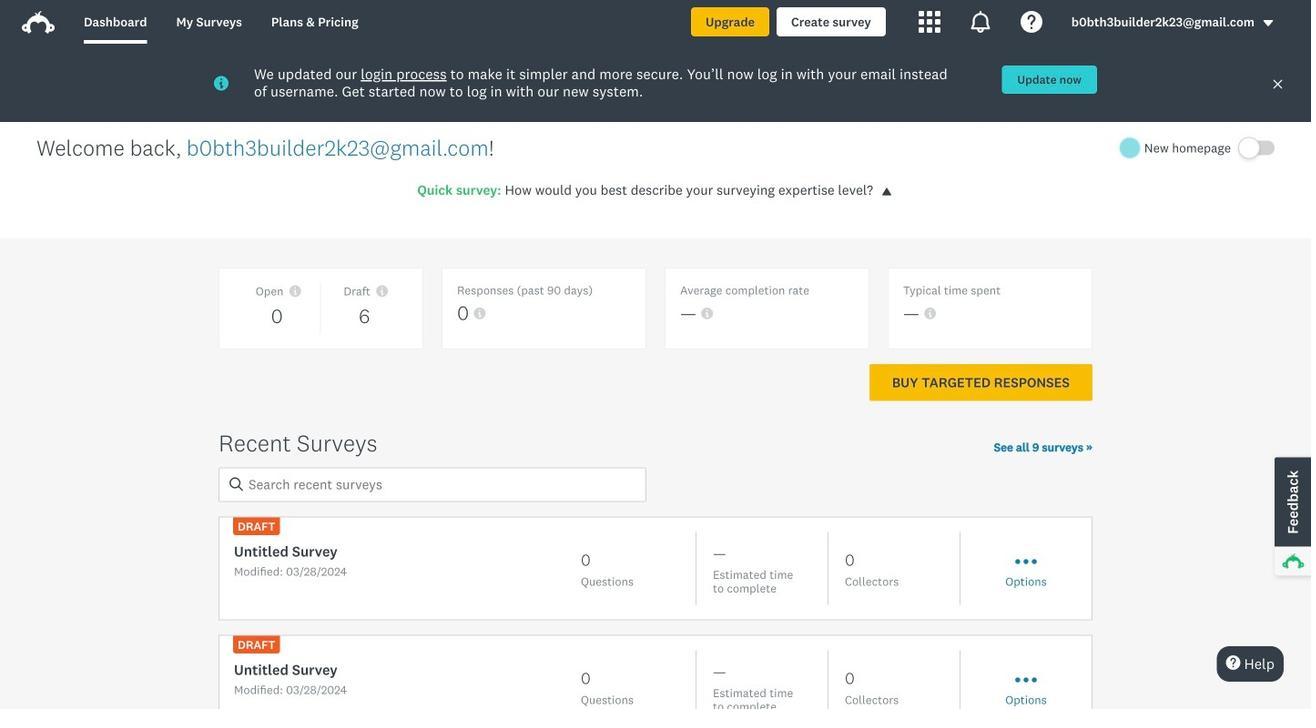 Task type: vqa. For each thing, say whether or not it's contained in the screenshot.
second Products Icon
yes



Task type: locate. For each thing, give the bounding box(es) containing it.
None field
[[219, 467, 647, 502]]

1 horizontal spatial products icon image
[[970, 11, 992, 33]]

2 products icon image from the left
[[970, 11, 992, 33]]

products icon image
[[919, 11, 941, 33], [970, 11, 992, 33]]

0 horizontal spatial products icon image
[[919, 11, 941, 33]]

x image
[[1272, 78, 1284, 90]]

1 products icon image from the left
[[919, 11, 941, 33]]



Task type: describe. For each thing, give the bounding box(es) containing it.
Search recent surveys text field
[[219, 467, 647, 502]]

dropdown arrow image
[[1262, 17, 1275, 30]]

surveymonkey logo image
[[22, 11, 55, 34]]

help icon image
[[1021, 11, 1043, 33]]



